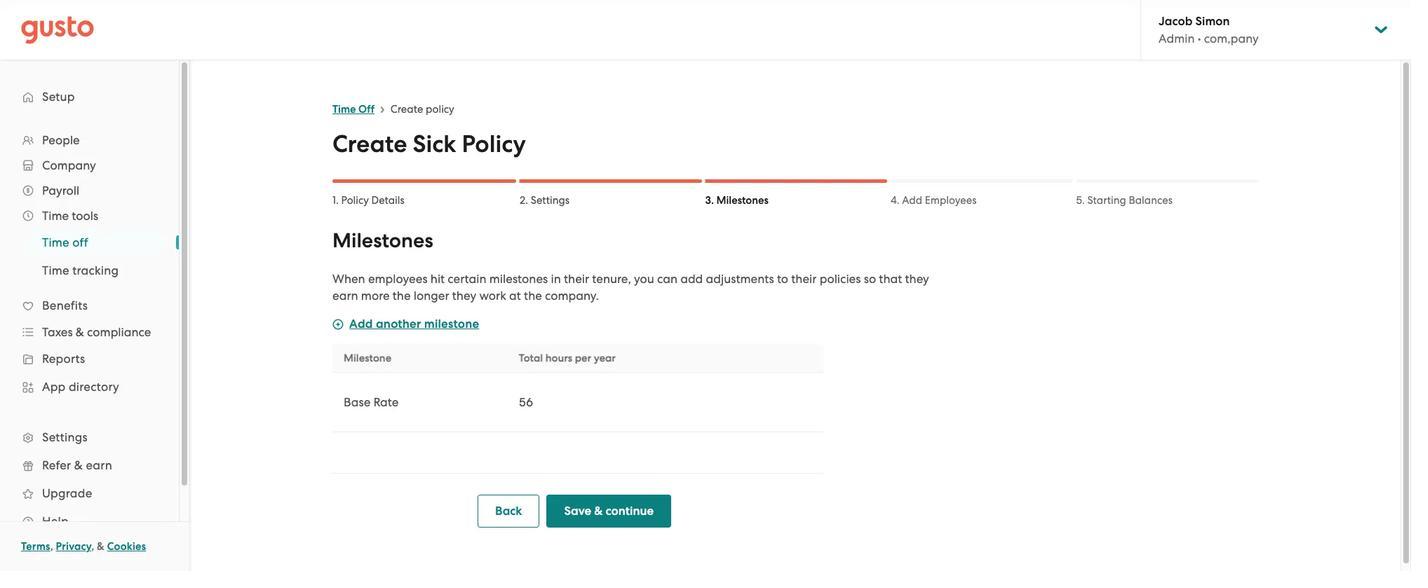 Task type: locate. For each thing, give the bounding box(es) containing it.
0 horizontal spatial add
[[349, 317, 373, 332]]

when employees hit certain milestones in their tenure, you can add adjustments to their policies so that they earn more the longer they work at the company.
[[332, 272, 929, 303]]

1 vertical spatial milestones
[[332, 229, 433, 253]]

add left employees
[[902, 194, 922, 207]]

year
[[594, 352, 616, 365]]

0 vertical spatial policy
[[462, 130, 526, 158]]

add
[[902, 194, 922, 207], [349, 317, 373, 332]]

they
[[905, 272, 929, 286], [452, 289, 476, 303]]

their right to
[[791, 272, 817, 286]]

setup
[[42, 90, 75, 104]]

list
[[0, 128, 179, 536], [0, 229, 179, 285]]

refer
[[42, 459, 71, 473]]

starting balances
[[1087, 194, 1173, 207]]

0 horizontal spatial they
[[452, 289, 476, 303]]

&
[[76, 325, 84, 339], [74, 459, 83, 473], [594, 504, 603, 519], [97, 541, 105, 553]]

save & continue
[[564, 504, 654, 519]]

tenure,
[[592, 272, 631, 286]]

that
[[879, 272, 902, 286]]

1 horizontal spatial their
[[791, 272, 817, 286]]

continue
[[606, 504, 654, 519]]

2 list from the top
[[0, 229, 179, 285]]

create left policy
[[391, 103, 423, 116]]

0 horizontal spatial ,
[[50, 541, 53, 553]]

1 vertical spatial policy
[[341, 194, 369, 207]]

app directory
[[42, 380, 119, 394]]

tracking
[[72, 264, 119, 278]]

starting
[[1087, 194, 1126, 207]]

1 horizontal spatial settings
[[531, 194, 570, 207]]

, left privacy link
[[50, 541, 53, 553]]

time inside dropdown button
[[42, 209, 69, 223]]

balances
[[1129, 194, 1173, 207]]

company
[[42, 158, 96, 173]]

1 horizontal spatial ,
[[91, 541, 94, 553]]

list containing people
[[0, 128, 179, 536]]

they down certain
[[452, 289, 476, 303]]

0 vertical spatial milestones
[[716, 194, 769, 207]]

privacy link
[[56, 541, 91, 553]]

company.
[[545, 289, 599, 303]]

create down off
[[332, 130, 407, 158]]

time
[[332, 103, 356, 116], [42, 209, 69, 223], [42, 236, 69, 250], [42, 264, 69, 278]]

1 horizontal spatial they
[[905, 272, 929, 286]]

time off
[[42, 236, 88, 250]]

simon
[[1195, 14, 1230, 29]]

hours
[[545, 352, 572, 365]]

back button
[[478, 495, 540, 528]]

policy right sick
[[462, 130, 526, 158]]

0 vertical spatial earn
[[332, 289, 358, 303]]

0 horizontal spatial earn
[[86, 459, 112, 473]]

directory
[[69, 380, 119, 394]]

policy
[[462, 130, 526, 158], [341, 194, 369, 207]]

add down more
[[349, 317, 373, 332]]

& right taxes
[[76, 325, 84, 339]]

benefits link
[[14, 293, 165, 318]]

the
[[393, 289, 411, 303], [524, 289, 542, 303]]

1 horizontal spatial earn
[[332, 289, 358, 303]]

the right 'at'
[[524, 289, 542, 303]]

policies
[[820, 272, 861, 286]]

refer & earn
[[42, 459, 112, 473]]

they right that
[[905, 272, 929, 286]]

terms
[[21, 541, 50, 553]]

0 vertical spatial add
[[902, 194, 922, 207]]

2 their from the left
[[791, 272, 817, 286]]

milestones
[[716, 194, 769, 207], [332, 229, 433, 253]]

time inside 'link'
[[42, 264, 69, 278]]

0 horizontal spatial policy
[[341, 194, 369, 207]]

time for time off
[[332, 103, 356, 116]]

& right save
[[594, 504, 603, 519]]

add inside add another milestone 'button'
[[349, 317, 373, 332]]

milestone
[[344, 352, 391, 365]]

0 horizontal spatial milestones
[[332, 229, 433, 253]]

people
[[42, 133, 80, 147]]

, down help link at the left bottom of the page
[[91, 541, 94, 553]]

& for compliance
[[76, 325, 84, 339]]

add for add employees
[[902, 194, 922, 207]]

& right refer
[[74, 459, 83, 473]]

help link
[[14, 509, 165, 534]]

the down employees
[[393, 289, 411, 303]]

help
[[42, 515, 69, 529]]

details
[[371, 194, 404, 207]]

1 horizontal spatial policy
[[462, 130, 526, 158]]

cookies button
[[107, 539, 146, 555]]

adjustments
[[706, 272, 774, 286]]

their
[[564, 272, 589, 286], [791, 272, 817, 286]]

jacob
[[1159, 14, 1193, 29]]

create for create sick policy
[[332, 130, 407, 158]]

base
[[344, 396, 370, 410]]

1 list from the top
[[0, 128, 179, 536]]

to
[[777, 272, 788, 286]]

app directory link
[[14, 375, 165, 400]]

1 horizontal spatial the
[[524, 289, 542, 303]]

taxes
[[42, 325, 73, 339]]

1 vertical spatial settings
[[42, 431, 88, 445]]

time off link
[[332, 103, 375, 116]]

terms link
[[21, 541, 50, 553]]

at
[[509, 289, 521, 303]]

& inside "dropdown button"
[[76, 325, 84, 339]]

1 vertical spatial create
[[332, 130, 407, 158]]

1 horizontal spatial add
[[902, 194, 922, 207]]

their up company.
[[564, 272, 589, 286]]

policy left details
[[341, 194, 369, 207]]

hit
[[430, 272, 445, 286]]

0 horizontal spatial the
[[393, 289, 411, 303]]

settings
[[531, 194, 570, 207], [42, 431, 88, 445]]

1 vertical spatial earn
[[86, 459, 112, 473]]

2 the from the left
[[524, 289, 542, 303]]

when
[[332, 272, 365, 286]]

1 vertical spatial they
[[452, 289, 476, 303]]

& inside button
[[594, 504, 603, 519]]

earn down when
[[332, 289, 358, 303]]

milestones
[[489, 272, 548, 286]]

you
[[634, 272, 654, 286]]

0 horizontal spatial settings
[[42, 431, 88, 445]]

0 horizontal spatial their
[[564, 272, 589, 286]]

0 vertical spatial they
[[905, 272, 929, 286]]

cookies
[[107, 541, 146, 553]]

taxes & compliance button
[[14, 320, 165, 345]]

add another milestone button
[[332, 316, 479, 333]]

time tracking link
[[25, 258, 165, 283]]

earn down settings link
[[86, 459, 112, 473]]

1 vertical spatial add
[[349, 317, 373, 332]]

earn
[[332, 289, 358, 303], [86, 459, 112, 473]]

back
[[495, 504, 522, 519]]

0 vertical spatial create
[[391, 103, 423, 116]]

time for time tools
[[42, 209, 69, 223]]

tools
[[72, 209, 98, 223]]

save
[[564, 504, 591, 519]]

can
[[657, 272, 677, 286]]

per
[[575, 352, 591, 365]]

terms , privacy , & cookies
[[21, 541, 146, 553]]



Task type: vqa. For each thing, say whether or not it's contained in the screenshot.
the size,
no



Task type: describe. For each thing, give the bounding box(es) containing it.
1 their from the left
[[564, 272, 589, 286]]

time for time tracking
[[42, 264, 69, 278]]

settings inside gusto navigation element
[[42, 431, 88, 445]]

more
[[361, 289, 390, 303]]

payroll
[[42, 184, 79, 198]]

policy
[[426, 103, 454, 116]]

total
[[519, 352, 543, 365]]

rate
[[373, 396, 399, 410]]

0 vertical spatial settings
[[531, 194, 570, 207]]

employees
[[368, 272, 428, 286]]

taxes & compliance
[[42, 325, 151, 339]]

create policy
[[391, 103, 454, 116]]

56
[[519, 396, 533, 410]]

payroll button
[[14, 178, 165, 203]]

upgrade
[[42, 487, 92, 501]]

add for add another milestone
[[349, 317, 373, 332]]

in
[[551, 272, 561, 286]]

milestone
[[424, 317, 479, 332]]

sick
[[413, 130, 456, 158]]

reports
[[42, 352, 85, 366]]

time tools button
[[14, 203, 165, 229]]

total hours per year
[[519, 352, 616, 365]]

longer
[[414, 289, 449, 303]]

privacy
[[56, 541, 91, 553]]

policy details
[[341, 194, 404, 207]]

app
[[42, 380, 66, 394]]

compliance
[[87, 325, 151, 339]]

1 the from the left
[[393, 289, 411, 303]]

upgrade link
[[14, 481, 165, 506]]

company button
[[14, 153, 165, 178]]

create for create policy
[[391, 103, 423, 116]]

time for time off
[[42, 236, 69, 250]]

earn inside refer & earn link
[[86, 459, 112, 473]]

earn inside when employees hit certain milestones in their tenure, you can add adjustments to their policies so that they earn more the longer they work at the company.
[[332, 289, 358, 303]]

off
[[358, 103, 375, 116]]

time off
[[332, 103, 375, 116]]

time tools
[[42, 209, 98, 223]]

time tracking
[[42, 264, 119, 278]]

2 , from the left
[[91, 541, 94, 553]]

off
[[72, 236, 88, 250]]

gusto navigation element
[[0, 60, 179, 558]]

add
[[680, 272, 703, 286]]

reports link
[[14, 346, 165, 372]]

people button
[[14, 128, 165, 153]]

settings link
[[14, 425, 165, 450]]

& for continue
[[594, 504, 603, 519]]

refer & earn link
[[14, 453, 165, 478]]

admin
[[1159, 32, 1195, 46]]

base rate
[[344, 396, 399, 410]]

employees
[[925, 194, 977, 207]]

jacob simon admin • com,pany
[[1159, 14, 1259, 46]]

add employees
[[902, 194, 977, 207]]

time off link
[[25, 230, 165, 255]]

setup link
[[14, 84, 165, 109]]

& left "cookies" button
[[97, 541, 105, 553]]

work
[[479, 289, 506, 303]]

1 , from the left
[[50, 541, 53, 553]]

save & continue button
[[547, 495, 671, 528]]

so
[[864, 272, 876, 286]]

com,pany
[[1204, 32, 1259, 46]]

benefits
[[42, 299, 88, 313]]

•
[[1198, 32, 1201, 46]]

another
[[376, 317, 421, 332]]

& for earn
[[74, 459, 83, 473]]

certain
[[448, 272, 486, 286]]

create sick policy
[[332, 130, 526, 158]]

home image
[[21, 16, 94, 44]]

list containing time off
[[0, 229, 179, 285]]

1 horizontal spatial milestones
[[716, 194, 769, 207]]

add another milestone
[[349, 317, 479, 332]]



